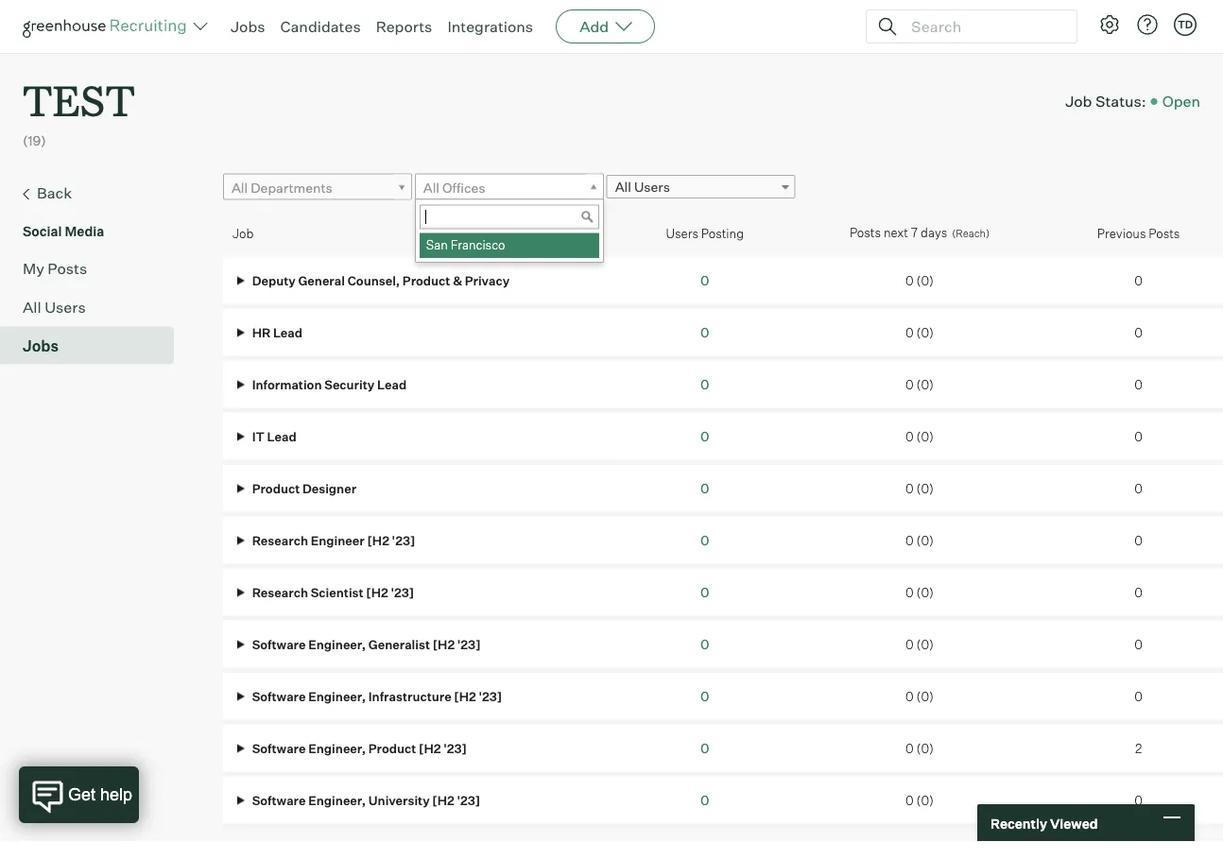 Task type: vqa. For each thing, say whether or not it's contained in the screenshot.


Task type: locate. For each thing, give the bounding box(es) containing it.
users
[[635, 179, 671, 196], [666, 226, 699, 241], [45, 298, 86, 317]]

privacy
[[465, 273, 510, 288]]

previous posts
[[1098, 226, 1181, 241]]

all departments
[[232, 179, 333, 196]]

add button
[[556, 9, 656, 44]]

1 vertical spatial all users link
[[23, 296, 166, 318]]

9 0 (0) from the top
[[906, 689, 934, 704]]

2 0 (0) from the top
[[906, 325, 934, 340]]

3 0 link from the top
[[701, 376, 710, 393]]

0 horizontal spatial job
[[233, 226, 254, 241]]

job
[[1066, 92, 1093, 111], [233, 226, 254, 241]]

0 horizontal spatial jobs
[[23, 336, 59, 355]]

0 (0) for research engineer [h2 '23]
[[906, 533, 934, 548]]

[h2 right university
[[433, 793, 455, 808]]

engineer, up "software engineer, university [h2 '23]"
[[309, 741, 366, 756]]

job up deputy on the left
[[233, 226, 254, 241]]

all users link
[[607, 175, 796, 199], [23, 296, 166, 318]]

0 (0) for deputy general counsel, product & privacy
[[906, 273, 934, 288]]

10 (0) from the top
[[917, 741, 934, 756]]

6 0 (0) from the top
[[906, 533, 934, 548]]

0 link for software engineer, university [h2 '23]
[[701, 792, 710, 809]]

1 horizontal spatial jobs link
[[231, 17, 265, 36]]

posts
[[850, 225, 882, 240], [1150, 226, 1181, 241], [48, 259, 87, 278]]

back link
[[23, 181, 166, 206]]

0 link
[[701, 272, 710, 289], [701, 324, 710, 341], [701, 376, 710, 393], [701, 428, 710, 445], [701, 480, 710, 497], [701, 532, 710, 549], [701, 584, 710, 601], [701, 636, 710, 653], [701, 688, 710, 705], [701, 740, 710, 757], [701, 792, 710, 809]]

all users
[[615, 179, 671, 196], [23, 298, 86, 317]]

4 engineer, from the top
[[309, 793, 366, 808]]

td
[[1178, 18, 1194, 31]]

posts left next at the right
[[850, 225, 882, 240]]

3 engineer, from the top
[[309, 741, 366, 756]]

software for software engineer, university [h2 '23]
[[252, 793, 306, 808]]

counsel,
[[348, 273, 400, 288]]

1 horizontal spatial job
[[1066, 92, 1093, 111]]

posts for my posts
[[48, 259, 87, 278]]

0 vertical spatial all users link
[[607, 175, 796, 199]]

7 0 (0) from the top
[[906, 585, 934, 600]]

research
[[252, 533, 308, 548], [252, 585, 308, 600]]

5 (0) from the top
[[917, 481, 934, 496]]

1 (0) from the top
[[917, 273, 934, 288]]

lead right security
[[377, 377, 407, 392]]

0 vertical spatial job
[[1066, 92, 1093, 111]]

10 0 (0) from the top
[[906, 741, 934, 756]]

all users link up users posting
[[607, 175, 796, 199]]

[h2 right generalist
[[433, 637, 455, 652]]

10 0 link from the top
[[701, 740, 710, 757]]

2 horizontal spatial posts
[[1150, 226, 1181, 241]]

open
[[1163, 92, 1201, 111]]

1 0 (0) from the top
[[906, 273, 934, 288]]

job for job
[[233, 226, 254, 241]]

2
[[1136, 741, 1143, 756]]

posting
[[702, 226, 744, 241]]

0 (0) for software engineer, generalist [h2 '23]
[[906, 637, 934, 652]]

add
[[580, 17, 609, 36]]

all users up users posting
[[615, 179, 671, 196]]

product up university
[[369, 741, 416, 756]]

0 vertical spatial jobs
[[231, 17, 265, 36]]

all users link down my posts link
[[23, 296, 166, 318]]

8 (0) from the top
[[917, 637, 934, 652]]

7 (0) from the top
[[917, 585, 934, 600]]

7 0 link from the top
[[701, 584, 710, 601]]

3 (0) from the top
[[917, 377, 934, 392]]

research left scientist
[[252, 585, 308, 600]]

0 (0) for information security lead
[[906, 377, 934, 392]]

san francisco list box
[[416, 233, 599, 258]]

jobs link left candidates link
[[231, 17, 265, 36]]

generalist
[[369, 637, 430, 652]]

1 vertical spatial job
[[233, 226, 254, 241]]

None text field
[[420, 205, 599, 230]]

(0) for it lead
[[917, 429, 934, 444]]

2 research from the top
[[252, 585, 308, 600]]

research down product designer
[[252, 533, 308, 548]]

2 vertical spatial product
[[369, 741, 416, 756]]

1 research from the top
[[252, 533, 308, 548]]

test link
[[23, 53, 135, 132]]

test (19)
[[23, 72, 135, 149]]

offices
[[443, 179, 486, 196]]

9 (0) from the top
[[917, 689, 934, 704]]

hr lead
[[250, 325, 303, 340]]

job for job status:
[[1066, 92, 1093, 111]]

4 (0) from the top
[[917, 429, 934, 444]]

all users down my posts
[[23, 298, 86, 317]]

1 vertical spatial jobs
[[23, 336, 59, 355]]

jobs link
[[231, 17, 265, 36], [23, 335, 166, 357]]

1 horizontal spatial all users link
[[607, 175, 796, 199]]

software for software engineer, product [h2 '23]
[[252, 741, 306, 756]]

1 horizontal spatial all users
[[615, 179, 671, 196]]

engineer, for university
[[309, 793, 366, 808]]

software for software engineer, generalist [h2 '23]
[[252, 637, 306, 652]]

designer
[[303, 481, 357, 496]]

1 engineer, from the top
[[309, 637, 366, 652]]

11 0 link from the top
[[701, 792, 710, 809]]

'23] right engineer
[[392, 533, 416, 548]]

0
[[701, 272, 710, 289], [906, 273, 914, 288], [1135, 273, 1143, 288], [701, 324, 710, 341], [906, 325, 914, 340], [1135, 325, 1143, 340], [701, 376, 710, 393], [906, 377, 914, 392], [1135, 377, 1143, 392], [701, 428, 710, 445], [906, 429, 914, 444], [1135, 429, 1143, 444], [701, 480, 710, 497], [906, 481, 914, 496], [1135, 481, 1143, 496], [701, 532, 710, 549], [906, 533, 914, 548], [1135, 533, 1143, 548], [701, 584, 710, 601], [906, 585, 914, 600], [1135, 585, 1143, 600], [701, 636, 710, 653], [906, 637, 914, 652], [1135, 637, 1143, 652], [701, 688, 710, 705], [906, 689, 914, 704], [1135, 689, 1143, 704], [701, 740, 710, 757], [906, 741, 914, 756], [701, 792, 710, 809], [906, 793, 914, 808], [1135, 793, 1143, 808]]

(0) for information security lead
[[917, 377, 934, 392]]

users left "posting"
[[666, 226, 699, 241]]

5 0 (0) from the top
[[906, 481, 934, 496]]

2 (0) from the top
[[917, 325, 934, 340]]

software
[[252, 637, 306, 652], [252, 689, 306, 704], [252, 741, 306, 756], [252, 793, 306, 808]]

1 software from the top
[[252, 637, 306, 652]]

1 vertical spatial product
[[252, 481, 300, 496]]

1 vertical spatial all users
[[23, 298, 86, 317]]

lead right hr
[[273, 325, 303, 340]]

job left status:
[[1066, 92, 1093, 111]]

product left &
[[403, 273, 451, 288]]

1 vertical spatial research
[[252, 585, 308, 600]]

8 0 (0) from the top
[[906, 637, 934, 652]]

jobs down my at the left top of the page
[[23, 336, 59, 355]]

all
[[615, 179, 632, 196], [232, 179, 248, 196], [424, 179, 440, 196], [23, 298, 41, 317]]

2 vertical spatial lead
[[267, 429, 297, 444]]

posts next 7 days (reach)
[[850, 225, 990, 240]]

posts right previous
[[1150, 226, 1181, 241]]

'23] down the infrastructure
[[444, 741, 467, 756]]

security
[[325, 377, 375, 392]]

8 0 link from the top
[[701, 636, 710, 653]]

all offices link
[[415, 174, 604, 201]]

4 0 link from the top
[[701, 428, 710, 445]]

0 link for software engineer, product [h2 '23]
[[701, 740, 710, 757]]

2 0 link from the top
[[701, 324, 710, 341]]

[h2 right the infrastructure
[[454, 689, 477, 704]]

(19)
[[23, 133, 46, 149]]

days
[[921, 225, 948, 240]]

san francisco option
[[420, 233, 599, 258]]

next
[[884, 225, 909, 240]]

6 (0) from the top
[[917, 533, 934, 548]]

0 (0) for research scientist [h2 '23]
[[906, 585, 934, 600]]

users up users posting
[[635, 179, 671, 196]]

5 0 link from the top
[[701, 480, 710, 497]]

engineer, down software engineer, product [h2 '23]
[[309, 793, 366, 808]]

job status:
[[1066, 92, 1147, 111]]

1 vertical spatial users
[[666, 226, 699, 241]]

scientist
[[311, 585, 364, 600]]

engineer, down scientist
[[309, 637, 366, 652]]

3 0 (0) from the top
[[906, 377, 934, 392]]

(0) for product designer
[[917, 481, 934, 496]]

product designer
[[250, 481, 357, 496]]

jobs link down my posts link
[[23, 335, 166, 357]]

deputy general counsel, product & privacy
[[250, 273, 510, 288]]

1 vertical spatial jobs link
[[23, 335, 166, 357]]

4 0 (0) from the top
[[906, 429, 934, 444]]

0 link for product designer
[[701, 480, 710, 497]]

[h2 for university
[[433, 793, 455, 808]]

recently
[[991, 816, 1048, 832]]

lead
[[273, 325, 303, 340], [377, 377, 407, 392], [267, 429, 297, 444]]

1 horizontal spatial posts
[[850, 225, 882, 240]]

0 vertical spatial research
[[252, 533, 308, 548]]

'23] right the infrastructure
[[479, 689, 502, 704]]

0 vertical spatial lead
[[273, 325, 303, 340]]

[h2 right engineer
[[367, 533, 390, 548]]

posts right my at the left top of the page
[[48, 259, 87, 278]]

0 horizontal spatial jobs link
[[23, 335, 166, 357]]

jobs
[[231, 17, 265, 36], [23, 336, 59, 355]]

engineer,
[[309, 637, 366, 652], [309, 689, 366, 704], [309, 741, 366, 756], [309, 793, 366, 808]]

0 link for deputy general counsel, product & privacy
[[701, 272, 710, 289]]

0 (0)
[[906, 273, 934, 288], [906, 325, 934, 340], [906, 377, 934, 392], [906, 429, 934, 444], [906, 481, 934, 496], [906, 533, 934, 548], [906, 585, 934, 600], [906, 637, 934, 652], [906, 689, 934, 704], [906, 741, 934, 756], [906, 793, 934, 808]]

back
[[37, 183, 72, 202]]

departments
[[251, 179, 333, 196]]

hr
[[252, 325, 271, 340]]

engineer, up software engineer, product [h2 '23]
[[309, 689, 366, 704]]

users down my posts
[[45, 298, 86, 317]]

1 vertical spatial lead
[[377, 377, 407, 392]]

'23]
[[392, 533, 416, 548], [391, 585, 414, 600], [458, 637, 481, 652], [479, 689, 502, 704], [444, 741, 467, 756], [457, 793, 481, 808]]

jobs left candidates link
[[231, 17, 265, 36]]

1 0 link from the top
[[701, 272, 710, 289]]

'23] right generalist
[[458, 637, 481, 652]]

(0) for research scientist [h2 '23]
[[917, 585, 934, 600]]

2 engineer, from the top
[[309, 689, 366, 704]]

[h2 down the infrastructure
[[419, 741, 441, 756]]

(0) for software engineer, infrastructure [h2 '23]
[[917, 689, 934, 704]]

general
[[298, 273, 345, 288]]

4 software from the top
[[252, 793, 306, 808]]

6 0 link from the top
[[701, 532, 710, 549]]

test
[[23, 72, 135, 128]]

configure image
[[1099, 13, 1122, 36]]

integrations
[[448, 17, 534, 36]]

university
[[369, 793, 430, 808]]

product down it lead
[[252, 481, 300, 496]]

candidates
[[280, 17, 361, 36]]

my posts link
[[23, 257, 166, 280]]

0 (0) for it lead
[[906, 429, 934, 444]]

'23] for product
[[444, 741, 467, 756]]

3 software from the top
[[252, 741, 306, 756]]

0 vertical spatial jobs link
[[231, 17, 265, 36]]

product
[[403, 273, 451, 288], [252, 481, 300, 496], [369, 741, 416, 756]]

9 0 link from the top
[[701, 688, 710, 705]]

11 0 (0) from the top
[[906, 793, 934, 808]]

0 horizontal spatial posts
[[48, 259, 87, 278]]

2 software from the top
[[252, 689, 306, 704]]

lead right it
[[267, 429, 297, 444]]

(0) for hr lead
[[917, 325, 934, 340]]

(0)
[[917, 273, 934, 288], [917, 325, 934, 340], [917, 377, 934, 392], [917, 429, 934, 444], [917, 481, 934, 496], [917, 533, 934, 548], [917, 585, 934, 600], [917, 637, 934, 652], [917, 689, 934, 704], [917, 741, 934, 756], [917, 793, 934, 808]]

11 (0) from the top
[[917, 793, 934, 808]]

'23] right university
[[457, 793, 481, 808]]

(0) for software engineer, generalist [h2 '23]
[[917, 637, 934, 652]]

[h2
[[367, 533, 390, 548], [366, 585, 389, 600], [433, 637, 455, 652], [454, 689, 477, 704], [419, 741, 441, 756], [433, 793, 455, 808]]



Task type: describe. For each thing, give the bounding box(es) containing it.
0 (0) for product designer
[[906, 481, 934, 496]]

0 (0) for software engineer, infrastructure [h2 '23]
[[906, 689, 934, 704]]

0 (0) for software engineer, product [h2 '23]
[[906, 741, 934, 756]]

7
[[912, 225, 919, 240]]

(0) for research engineer [h2 '23]
[[917, 533, 934, 548]]

[h2 for product
[[419, 741, 441, 756]]

td button
[[1171, 9, 1201, 40]]

0 link for research engineer [h2 '23]
[[701, 532, 710, 549]]

software engineer, product [h2 '23]
[[250, 741, 467, 756]]

[h2 right scientist
[[366, 585, 389, 600]]

media
[[65, 223, 104, 239]]

0 horizontal spatial all users link
[[23, 296, 166, 318]]

engineer, for generalist
[[309, 637, 366, 652]]

posts for previous posts
[[1150, 226, 1181, 241]]

software engineer, generalist [h2 '23]
[[250, 637, 481, 652]]

information security lead
[[250, 377, 407, 392]]

recently viewed
[[991, 816, 1099, 832]]

'23] up generalist
[[391, 585, 414, 600]]

0 link for research scientist [h2 '23]
[[701, 584, 710, 601]]

information
[[252, 377, 322, 392]]

engineer, for product
[[309, 741, 366, 756]]

'23] for infrastructure
[[479, 689, 502, 704]]

all offices
[[424, 179, 486, 196]]

research engineer [h2 '23]
[[250, 533, 416, 548]]

integrations link
[[448, 17, 534, 36]]

0 link for hr lead
[[701, 324, 710, 341]]

candidates link
[[280, 17, 361, 36]]

0 horizontal spatial all users
[[23, 298, 86, 317]]

lead for it lead
[[267, 429, 297, 444]]

jobs inside 'link'
[[23, 336, 59, 355]]

my posts
[[23, 259, 87, 278]]

greenhouse recruiting image
[[23, 15, 193, 38]]

it lead
[[250, 429, 297, 444]]

engineer
[[311, 533, 365, 548]]

0 link for software engineer, generalist [h2 '23]
[[701, 636, 710, 653]]

deputy
[[252, 273, 296, 288]]

0 vertical spatial users
[[635, 179, 671, 196]]

lead for hr lead
[[273, 325, 303, 340]]

(reach)
[[953, 227, 990, 240]]

[h2 for infrastructure
[[454, 689, 477, 704]]

all departments link
[[223, 174, 412, 201]]

0 (0) for software engineer, university [h2 '23]
[[906, 793, 934, 808]]

my
[[23, 259, 44, 278]]

reports link
[[376, 17, 433, 36]]

'23] for generalist
[[458, 637, 481, 652]]

infrastructure
[[369, 689, 452, 704]]

2 vertical spatial users
[[45, 298, 86, 317]]

research for engineer
[[252, 533, 308, 548]]

previous
[[1098, 226, 1147, 241]]

(0) for software engineer, university [h2 '23]
[[917, 793, 934, 808]]

&
[[453, 273, 463, 288]]

engineer, for infrastructure
[[309, 689, 366, 704]]

[h2 for generalist
[[433, 637, 455, 652]]

francisco
[[451, 238, 506, 253]]

software engineer, infrastructure [h2 '23]
[[250, 689, 502, 704]]

0 link for software engineer, infrastructure [h2 '23]
[[701, 688, 710, 705]]

(0) for deputy general counsel, product & privacy
[[917, 273, 934, 288]]

social
[[23, 223, 62, 239]]

0 link for it lead
[[701, 428, 710, 445]]

status:
[[1096, 92, 1147, 111]]

reports
[[376, 17, 433, 36]]

Search text field
[[907, 13, 1060, 40]]

td button
[[1175, 13, 1197, 36]]

san
[[426, 238, 448, 253]]

(0) for software engineer, product [h2 '23]
[[917, 741, 934, 756]]

it
[[252, 429, 265, 444]]

users posting
[[666, 226, 744, 241]]

0 link for information security lead
[[701, 376, 710, 393]]

san francisco
[[426, 238, 506, 253]]

research scientist [h2 '23]
[[250, 585, 414, 600]]

0 vertical spatial all users
[[615, 179, 671, 196]]

'23] for university
[[457, 793, 481, 808]]

research for scientist
[[252, 585, 308, 600]]

software for software engineer, infrastructure [h2 '23]
[[252, 689, 306, 704]]

1 horizontal spatial jobs
[[231, 17, 265, 36]]

viewed
[[1051, 816, 1099, 832]]

0 (0) for hr lead
[[906, 325, 934, 340]]

software engineer, university [h2 '23]
[[250, 793, 481, 808]]

social media
[[23, 223, 104, 239]]

0 vertical spatial product
[[403, 273, 451, 288]]



